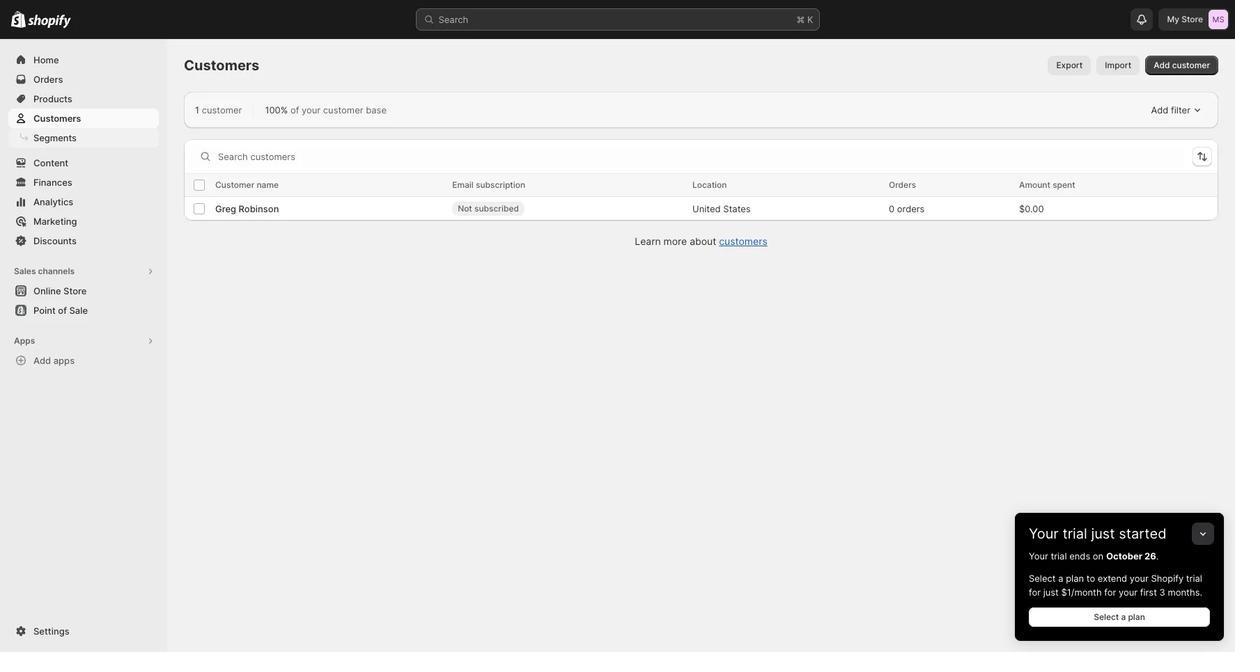 Task type: describe. For each thing, give the bounding box(es) containing it.
plan for select a plan to extend your shopify trial for just $1/month for your first 3 months.
[[1066, 573, 1084, 585]]

customers link
[[8, 109, 159, 128]]

customers link
[[719, 236, 768, 247]]

select for select a plan
[[1094, 613, 1119, 623]]

october
[[1106, 551, 1143, 562]]

your for your trial just started
[[1029, 526, 1059, 543]]

started
[[1119, 526, 1167, 543]]

first
[[1141, 587, 1157, 599]]

sales channels
[[14, 266, 75, 277]]

online store link
[[8, 282, 159, 301]]

add customer button
[[1146, 56, 1219, 75]]

a for select a plan to extend your shopify trial for just $1/month for your first 3 months.
[[1059, 573, 1064, 585]]

add for add filter
[[1152, 105, 1169, 116]]

customer
[[215, 180, 255, 190]]

3
[[1160, 587, 1166, 599]]

my store
[[1168, 14, 1203, 24]]

discounts link
[[8, 231, 159, 251]]

segments
[[33, 132, 77, 144]]

point of sale
[[33, 305, 88, 316]]

trial inside select a plan to extend your shopify trial for just $1/month for your first 3 months.
[[1187, 573, 1203, 585]]

robinson
[[239, 203, 279, 214]]

finances
[[33, 177, 72, 188]]

marketing link
[[8, 212, 159, 231]]

⌘
[[797, 14, 805, 25]]

about
[[690, 236, 717, 247]]

months.
[[1168, 587, 1203, 599]]

search
[[439, 14, 468, 25]]

of for your
[[291, 105, 299, 116]]

your trial just started element
[[1015, 550, 1224, 642]]

learn more about customers
[[635, 236, 768, 247]]

settings link
[[8, 622, 159, 642]]

1 for from the left
[[1029, 587, 1041, 599]]

subscription
[[476, 180, 526, 190]]

not
[[458, 203, 472, 214]]

your trial just started button
[[1015, 514, 1224, 543]]

of for sale
[[58, 305, 67, 316]]

segments link
[[8, 128, 159, 148]]

base
[[366, 105, 387, 116]]

point of sale link
[[8, 301, 159, 321]]

email subscription
[[452, 180, 526, 190]]

analytics link
[[8, 192, 159, 212]]

products link
[[8, 89, 159, 109]]

shopify image
[[11, 11, 26, 28]]

finances link
[[8, 173, 159, 192]]

subscribed
[[475, 203, 519, 214]]

more
[[664, 236, 687, 247]]

content
[[33, 157, 68, 169]]

home link
[[8, 50, 159, 70]]

amount
[[1019, 180, 1051, 190]]

apps button
[[8, 332, 159, 351]]

orders
[[897, 203, 925, 214]]

states
[[724, 203, 751, 214]]

select a plan to extend your shopify trial for just $1/month for your first 3 months.
[[1029, 573, 1203, 599]]

online store button
[[0, 282, 167, 301]]

1 vertical spatial your
[[1130, 573, 1149, 585]]

add apps
[[33, 355, 75, 367]]

marketing
[[33, 216, 77, 227]]

⌘ k
[[797, 14, 814, 25]]

online store
[[33, 286, 87, 297]]

2 vertical spatial your
[[1119, 587, 1138, 599]]

orders link
[[8, 70, 159, 89]]

$0.00
[[1019, 203, 1044, 214]]

select a plan
[[1094, 613, 1145, 623]]

point of sale button
[[0, 301, 167, 321]]

import button
[[1097, 56, 1140, 75]]

sales
[[14, 266, 36, 277]]

export button
[[1048, 56, 1091, 75]]

$1/month
[[1062, 587, 1102, 599]]

0 vertical spatial customers
[[184, 57, 259, 74]]

my
[[1168, 14, 1180, 24]]

greg robinson
[[215, 203, 279, 214]]

point
[[33, 305, 56, 316]]

email
[[452, 180, 474, 190]]

2 for from the left
[[1105, 587, 1117, 599]]

store for my store
[[1182, 14, 1203, 24]]

name
[[257, 180, 279, 190]]

customer for 1 customer
[[202, 105, 242, 116]]

1 horizontal spatial orders
[[889, 180, 916, 190]]

customers
[[719, 236, 768, 247]]

united
[[693, 203, 721, 214]]

sale
[[69, 305, 88, 316]]

add customer
[[1154, 60, 1210, 70]]

add filter button
[[1146, 100, 1208, 120]]

add for add apps
[[33, 355, 51, 367]]

channels
[[38, 266, 75, 277]]

content link
[[8, 153, 159, 173]]

.
[[1157, 551, 1159, 562]]

select for select a plan to extend your shopify trial for just $1/month for your first 3 months.
[[1029, 573, 1056, 585]]



Task type: locate. For each thing, give the bounding box(es) containing it.
customer up filter on the top right
[[1173, 60, 1210, 70]]

1 vertical spatial customers
[[33, 113, 81, 124]]

store right my
[[1182, 14, 1203, 24]]

select left to
[[1029, 573, 1056, 585]]

0 horizontal spatial select
[[1029, 573, 1056, 585]]

greg
[[215, 203, 236, 214]]

of right 100%
[[291, 105, 299, 116]]

0 vertical spatial a
[[1059, 573, 1064, 585]]

orders down the home
[[33, 74, 63, 85]]

1 horizontal spatial store
[[1182, 14, 1203, 24]]

trial for ends
[[1051, 551, 1067, 562]]

0 horizontal spatial customer
[[202, 105, 242, 116]]

shopify
[[1152, 573, 1184, 585]]

your for your trial ends on october 26 .
[[1029, 551, 1049, 562]]

26
[[1145, 551, 1157, 562]]

0 vertical spatial plan
[[1066, 573, 1084, 585]]

extend
[[1098, 573, 1128, 585]]

plan
[[1066, 573, 1084, 585], [1128, 613, 1145, 623]]

customer for add customer
[[1173, 60, 1210, 70]]

0 horizontal spatial plan
[[1066, 573, 1084, 585]]

to
[[1087, 573, 1096, 585]]

add left filter on the top right
[[1152, 105, 1169, 116]]

0 horizontal spatial customers
[[33, 113, 81, 124]]

apps
[[14, 336, 35, 346]]

1 vertical spatial add
[[1152, 105, 1169, 116]]

0 horizontal spatial store
[[63, 286, 87, 297]]

1 vertical spatial orders
[[889, 180, 916, 190]]

0 vertical spatial add
[[1154, 60, 1170, 70]]

0 vertical spatial orders
[[33, 74, 63, 85]]

k
[[808, 14, 814, 25]]

1 horizontal spatial customers
[[184, 57, 259, 74]]

1
[[195, 105, 199, 116]]

store up sale
[[63, 286, 87, 297]]

filter
[[1171, 105, 1191, 116]]

trial up ends
[[1063, 526, 1088, 543]]

a
[[1059, 573, 1064, 585], [1121, 613, 1126, 623]]

a inside select a plan to extend your shopify trial for just $1/month for your first 3 months.
[[1059, 573, 1064, 585]]

orders
[[33, 74, 63, 85], [889, 180, 916, 190]]

your
[[302, 105, 321, 116], [1130, 573, 1149, 585], [1119, 587, 1138, 599]]

online
[[33, 286, 61, 297]]

your inside dropdown button
[[1029, 526, 1059, 543]]

select
[[1029, 573, 1056, 585], [1094, 613, 1119, 623]]

0 horizontal spatial for
[[1029, 587, 1041, 599]]

1 horizontal spatial for
[[1105, 587, 1117, 599]]

trial for just
[[1063, 526, 1088, 543]]

0 vertical spatial your
[[302, 105, 321, 116]]

100% of your customer base
[[265, 105, 387, 116]]

store for online store
[[63, 286, 87, 297]]

of
[[291, 105, 299, 116], [58, 305, 67, 316]]

trial left ends
[[1051, 551, 1067, 562]]

my store image
[[1209, 10, 1229, 29]]

plan inside select a plan to extend your shopify trial for just $1/month for your first 3 months.
[[1066, 573, 1084, 585]]

just left $1/month
[[1044, 587, 1059, 599]]

1 horizontal spatial plan
[[1128, 613, 1145, 623]]

home
[[33, 54, 59, 66]]

0 horizontal spatial just
[[1044, 587, 1059, 599]]

location
[[693, 180, 727, 190]]

just inside select a plan to extend your shopify trial for just $1/month for your first 3 months.
[[1044, 587, 1059, 599]]

your right 100%
[[302, 105, 321, 116]]

1 vertical spatial a
[[1121, 613, 1126, 623]]

100%
[[265, 105, 288, 116]]

2 vertical spatial trial
[[1187, 573, 1203, 585]]

ends
[[1070, 551, 1091, 562]]

2 your from the top
[[1029, 551, 1049, 562]]

0 vertical spatial of
[[291, 105, 299, 116]]

0 vertical spatial your
[[1029, 526, 1059, 543]]

0 horizontal spatial of
[[58, 305, 67, 316]]

0
[[889, 203, 895, 214]]

analytics
[[33, 197, 73, 208]]

2 horizontal spatial customer
[[1173, 60, 1210, 70]]

just up on on the bottom
[[1092, 526, 1115, 543]]

of inside button
[[58, 305, 67, 316]]

0 vertical spatial store
[[1182, 14, 1203, 24]]

select a plan link
[[1029, 608, 1210, 628]]

0 vertical spatial select
[[1029, 573, 1056, 585]]

your trial ends on october 26 .
[[1029, 551, 1159, 562]]

trial
[[1063, 526, 1088, 543], [1051, 551, 1067, 562], [1187, 573, 1203, 585]]

learn
[[635, 236, 661, 247]]

trial inside dropdown button
[[1063, 526, 1088, 543]]

0 vertical spatial just
[[1092, 526, 1115, 543]]

0 horizontal spatial a
[[1059, 573, 1064, 585]]

plan for select a plan
[[1128, 613, 1145, 623]]

your trial just started
[[1029, 526, 1167, 543]]

1 horizontal spatial just
[[1092, 526, 1115, 543]]

customer
[[1173, 60, 1210, 70], [202, 105, 242, 116], [323, 105, 363, 116]]

united states
[[693, 203, 751, 214]]

your left ends
[[1029, 551, 1049, 562]]

0 orders
[[889, 203, 925, 214]]

2 vertical spatial add
[[33, 355, 51, 367]]

add apps button
[[8, 351, 159, 371]]

1 vertical spatial your
[[1029, 551, 1049, 562]]

1 vertical spatial plan
[[1128, 613, 1145, 623]]

plan up $1/month
[[1066, 573, 1084, 585]]

export
[[1057, 60, 1083, 70]]

a up $1/month
[[1059, 573, 1064, 585]]

customers up segments
[[33, 113, 81, 124]]

1 horizontal spatial customer
[[323, 105, 363, 116]]

customer right 1
[[202, 105, 242, 116]]

add left apps
[[33, 355, 51, 367]]

products
[[33, 93, 72, 105]]

1 vertical spatial of
[[58, 305, 67, 316]]

apps
[[53, 355, 75, 367]]

import
[[1105, 60, 1132, 70]]

discounts
[[33, 236, 77, 247]]

orders up 0 orders at the right top of page
[[889, 180, 916, 190]]

customers inside customers link
[[33, 113, 81, 124]]

not subscribed
[[458, 203, 519, 214]]

1 horizontal spatial of
[[291, 105, 299, 116]]

for down extend
[[1105, 587, 1117, 599]]

customers up 1 customer
[[184, 57, 259, 74]]

just
[[1092, 526, 1115, 543], [1044, 587, 1059, 599]]

trial up months.
[[1187, 573, 1203, 585]]

shopify image
[[28, 14, 71, 28]]

0 vertical spatial trial
[[1063, 526, 1088, 543]]

your
[[1029, 526, 1059, 543], [1029, 551, 1049, 562]]

plan down first
[[1128, 613, 1145, 623]]

settings
[[33, 626, 69, 638]]

sales channels button
[[8, 262, 159, 282]]

customer inside button
[[1173, 60, 1210, 70]]

a down select a plan to extend your shopify trial for just $1/month for your first 3 months.
[[1121, 613, 1126, 623]]

add for add customer
[[1154, 60, 1170, 70]]

your up your trial ends on october 26 .
[[1029, 526, 1059, 543]]

1 vertical spatial trial
[[1051, 551, 1067, 562]]

1 your from the top
[[1029, 526, 1059, 543]]

add right import
[[1154, 60, 1170, 70]]

your left first
[[1119, 587, 1138, 599]]

1 vertical spatial select
[[1094, 613, 1119, 623]]

customer left base
[[323, 105, 363, 116]]

1 customer
[[195, 105, 242, 116]]

a for select a plan
[[1121, 613, 1126, 623]]

1 vertical spatial just
[[1044, 587, 1059, 599]]

for left $1/month
[[1029, 587, 1041, 599]]

customer name
[[215, 180, 279, 190]]

your up first
[[1130, 573, 1149, 585]]

greg robinson link
[[215, 202, 279, 216]]

select down select a plan to extend your shopify trial for just $1/month for your first 3 months.
[[1094, 613, 1119, 623]]

spent
[[1053, 180, 1076, 190]]

1 vertical spatial store
[[63, 286, 87, 297]]

1 horizontal spatial a
[[1121, 613, 1126, 623]]

0 horizontal spatial orders
[[33, 74, 63, 85]]

store
[[1182, 14, 1203, 24], [63, 286, 87, 297]]

Search customers text field
[[218, 146, 1187, 168]]

just inside dropdown button
[[1092, 526, 1115, 543]]

select inside select a plan to extend your shopify trial for just $1/month for your first 3 months.
[[1029, 573, 1056, 585]]

of left sale
[[58, 305, 67, 316]]

amount spent
[[1019, 180, 1076, 190]]

1 horizontal spatial select
[[1094, 613, 1119, 623]]

store inside button
[[63, 286, 87, 297]]

on
[[1093, 551, 1104, 562]]



Task type: vqa. For each thing, say whether or not it's contained in the screenshot.
0.00 text box
no



